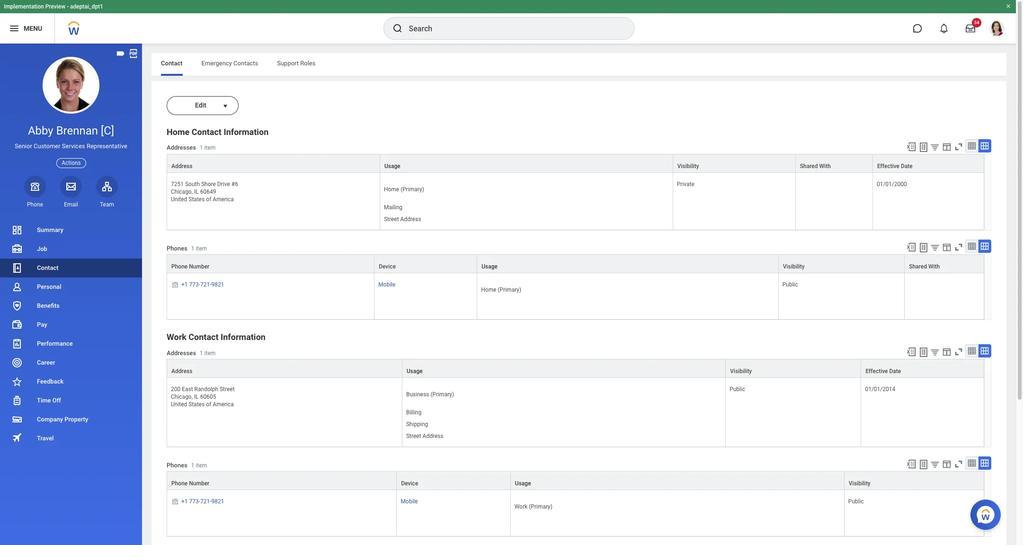 Task type: vqa. For each thing, say whether or not it's contained in the screenshot.
are at top left
no



Task type: describe. For each thing, give the bounding box(es) containing it.
number for work
[[189, 481, 210, 487]]

il inside "7251 south shore drive #6 chicago, il 60649 united states of america"
[[194, 189, 199, 195]]

8 row from the top
[[167, 491, 985, 537]]

1 for export to worksheets image corresponding to addresses
[[200, 145, 203, 151]]

notifications large image
[[940, 24, 949, 33]]

[c]
[[101, 124, 114, 137]]

1 vertical spatial street address
[[406, 433, 444, 439]]

(primary) inside "business (primary)" element
[[431, 391, 454, 398]]

edit button
[[167, 96, 220, 115]]

benefits link
[[0, 297, 142, 316]]

actions
[[62, 159, 81, 166]]

0 vertical spatial street address
[[384, 216, 421, 222]]

fullscreen image
[[954, 242, 965, 253]]

east
[[182, 386, 193, 393]]

Search Workday  search field
[[409, 18, 615, 39]]

public for work contact information
[[849, 499, 865, 505]]

list containing summary
[[0, 221, 142, 448]]

off
[[52, 397, 61, 404]]

job link
[[0, 240, 142, 259]]

senior customer services representative
[[15, 143, 127, 150]]

addresses 1 item for work
[[167, 349, 216, 357]]

1 vertical spatial public
[[730, 386, 746, 393]]

america inside "7251 south shore drive #6 chicago, il 60649 united states of america"
[[213, 196, 234, 203]]

south
[[185, 181, 200, 188]]

tab list containing contact
[[152, 53, 1007, 76]]

justify image
[[9, 23, 20, 34]]

shore
[[201, 181, 216, 188]]

9821 for home
[[212, 282, 224, 288]]

1 row from the top
[[167, 154, 985, 173]]

search image
[[392, 23, 403, 34]]

export to worksheets image for phones
[[919, 459, 930, 471]]

1 vertical spatial home (primary)
[[481, 287, 522, 293]]

summary image
[[11, 225, 23, 236]]

performance image
[[11, 338, 23, 350]]

of inside "7251 south shore drive #6 chicago, il 60649 united states of america"
[[206, 196, 211, 203]]

shared for leftmost shared with popup button
[[801, 163, 818, 170]]

1 for export to worksheets icon related to addresses
[[200, 350, 203, 357]]

export to excel image
[[907, 347, 917, 357]]

7 row from the top
[[167, 472, 985, 491]]

preview
[[45, 3, 65, 10]]

pay
[[37, 321, 47, 328]]

2 vertical spatial expand table image
[[981, 459, 990, 468]]

states inside the 200 east randolph street chicago, il 60605 united states of america
[[189, 402, 205, 408]]

team abby brennan [c] element
[[96, 201, 118, 208]]

business (primary) element
[[406, 390, 454, 398]]

caret down image
[[220, 102, 231, 110]]

click to view/edit grid preferences image for work contact information
[[942, 459, 953, 470]]

+1 for home
[[181, 282, 188, 288]]

0 vertical spatial home (primary)
[[384, 186, 424, 193]]

01/01/2000
[[877, 181, 908, 188]]

1 vertical spatial home (primary) element
[[481, 285, 522, 293]]

shared with for leftmost shared with popup button
[[801, 163, 831, 170]]

career link
[[0, 353, 142, 372]]

+1 773-721-9821 for home
[[181, 282, 224, 288]]

1 vertical spatial date
[[890, 368, 902, 375]]

click to view/edit grid preferences image
[[942, 347, 953, 357]]

expand table image
[[981, 242, 990, 251]]

united inside the 200 east randolph street chicago, il 60605 united states of america
[[171, 402, 187, 408]]

business
[[406, 391, 429, 398]]

team
[[100, 201, 114, 208]]

implementation preview -   adeptai_dpt1
[[4, 3, 103, 10]]

phone abby brennan [c] element
[[24, 201, 46, 208]]

4 row from the top
[[167, 274, 985, 320]]

brennan
[[56, 124, 98, 137]]

address button for work contact information
[[167, 360, 402, 378]]

shipping element
[[406, 419, 428, 428]]

0 vertical spatial date
[[902, 163, 913, 170]]

information for work contact information
[[221, 332, 266, 342]]

phone button
[[24, 176, 46, 208]]

work (primary)
[[515, 504, 553, 510]]

1 vertical spatial home
[[384, 186, 400, 193]]

company
[[37, 416, 63, 423]]

1 for export to worksheets icon related to phones
[[191, 245, 195, 252]]

address up 7251
[[172, 163, 193, 170]]

email abby brennan [c] element
[[60, 201, 82, 208]]

34
[[975, 20, 980, 25]]

job
[[37, 245, 47, 253]]

job image
[[11, 244, 23, 255]]

private
[[677, 181, 695, 188]]

roles
[[301, 60, 316, 67]]

0 vertical spatial street address element
[[384, 214, 421, 222]]

drive
[[217, 181, 230, 188]]

fullscreen image for home contact information
[[954, 142, 965, 152]]

view team image
[[101, 181, 113, 192]]

select to filter grid data image for export to worksheets icon related to phones
[[930, 243, 941, 253]]

company property link
[[0, 410, 142, 429]]

implementation
[[4, 3, 44, 10]]

export to worksheets image for addresses
[[919, 347, 930, 358]]

number for home
[[189, 264, 210, 270]]

1 vertical spatial street address element
[[406, 431, 444, 439]]

support roles
[[277, 60, 316, 67]]

personal image
[[11, 281, 23, 293]]

#6
[[232, 181, 238, 188]]

tag image
[[116, 48, 126, 59]]

7251
[[171, 181, 184, 188]]

phone number for work
[[172, 481, 210, 487]]

summary
[[37, 226, 63, 234]]

mobile link for home contact information
[[379, 280, 396, 288]]

60605
[[200, 394, 216, 401]]

view printable version (pdf) image
[[128, 48, 139, 59]]

menu banner
[[0, 0, 1017, 44]]

3 row from the top
[[167, 255, 985, 274]]

contact link
[[0, 259, 142, 278]]

travel
[[37, 435, 54, 442]]

0 vertical spatial effective date
[[878, 163, 913, 170]]

phones 1 item for home
[[167, 245, 207, 252]]

1 horizontal spatial cell
[[905, 274, 985, 320]]

1 horizontal spatial phone image
[[171, 281, 180, 289]]

expand table image for work contact information
[[981, 346, 990, 356]]

summary link
[[0, 221, 142, 240]]

1 horizontal spatial street
[[384, 216, 399, 222]]

0 vertical spatial cell
[[796, 173, 874, 230]]

-
[[67, 3, 69, 10]]

device button for home contact information
[[375, 255, 477, 273]]

phone number for home
[[172, 264, 210, 270]]

email
[[64, 201, 78, 208]]

mailing element
[[384, 202, 403, 211]]

senior
[[15, 143, 32, 150]]

support
[[277, 60, 299, 67]]

1 vertical spatial shared with button
[[905, 255, 985, 273]]

public for home contact information
[[783, 282, 799, 288]]

time
[[37, 397, 51, 404]]

states inside "7251 south shore drive #6 chicago, il 60649 united states of america"
[[189, 196, 205, 203]]

01/01/2014
[[866, 386, 896, 393]]

actions button
[[56, 158, 86, 168]]

home contact information
[[167, 127, 269, 137]]

customer
[[34, 143, 60, 150]]

1 vertical spatial effective
[[866, 368, 889, 375]]

abby brennan [c]
[[28, 124, 114, 137]]

career
[[37, 359, 55, 366]]

2 vertical spatial fullscreen image
[[954, 459, 965, 470]]

business (primary)
[[406, 391, 454, 398]]

phone image inside popup button
[[28, 181, 42, 192]]

time off
[[37, 397, 61, 404]]

expand table image for home contact information
[[981, 141, 990, 151]]

navigation pane region
[[0, 44, 142, 545]]

pay image
[[11, 319, 23, 331]]

pay link
[[0, 316, 142, 334]]

select to filter grid data image for export to worksheets image corresponding to addresses
[[931, 142, 941, 152]]

item for export to worksheets icon related to phones
[[196, 245, 207, 252]]

phone number button for work contact information
[[167, 472, 397, 490]]

shared for bottommost shared with popup button
[[910, 264, 928, 270]]

1 vertical spatial effective date button
[[862, 360, 985, 378]]

billing element
[[406, 407, 422, 416]]

profile logan mcneil image
[[990, 21, 1005, 38]]

addresses for work
[[167, 349, 196, 357]]

address down shipping
[[423, 433, 444, 439]]

benefits image
[[11, 300, 23, 312]]

mobile for work contact information
[[401, 499, 418, 505]]

1 vertical spatial with
[[929, 264, 941, 270]]

personal
[[37, 283, 61, 290]]

click to view/edit grid preferences image for home contact information
[[942, 242, 953, 253]]



Task type: locate. For each thing, give the bounding box(es) containing it.
benefits
[[37, 302, 60, 309]]

time off image
[[11, 395, 23, 406]]

address button
[[167, 154, 380, 172], [167, 360, 402, 378]]

1 vertical spatial united
[[171, 402, 187, 408]]

street right randolph
[[220, 386, 235, 393]]

expand table image
[[981, 141, 990, 151], [981, 346, 990, 356], [981, 459, 990, 468]]

states
[[189, 196, 205, 203], [189, 402, 205, 408]]

773- for home
[[189, 282, 200, 288]]

date up the 01/01/2014
[[890, 368, 902, 375]]

travel link
[[0, 429, 142, 448]]

street address
[[384, 216, 421, 222], [406, 433, 444, 439]]

shared
[[801, 163, 818, 170], [910, 264, 928, 270]]

1 address button from the top
[[167, 154, 380, 172]]

performance link
[[0, 334, 142, 353]]

united
[[171, 196, 187, 203], [171, 402, 187, 408]]

phone image
[[171, 498, 180, 506]]

721- for home
[[200, 282, 212, 288]]

1 +1 from the top
[[181, 282, 188, 288]]

export to excel image
[[907, 142, 917, 152], [907, 242, 917, 253], [907, 459, 917, 470]]

phone number button
[[167, 255, 374, 273], [167, 472, 397, 490]]

1 phones 1 item from the top
[[167, 245, 207, 252]]

2 horizontal spatial street
[[406, 433, 421, 439]]

work contact information
[[167, 332, 266, 342]]

of down 60649
[[206, 196, 211, 203]]

street address element
[[384, 214, 421, 222], [406, 431, 444, 439]]

united down 200
[[171, 402, 187, 408]]

2 chicago, from the top
[[171, 394, 193, 401]]

adeptai_dpt1
[[70, 3, 103, 10]]

work for work (primary)
[[515, 504, 528, 510]]

200 east randolph street chicago, il 60605 united states of america
[[171, 386, 235, 408]]

2 vertical spatial street
[[406, 433, 421, 439]]

effective date up the 01/01/2014
[[866, 368, 902, 375]]

0 vertical spatial of
[[206, 196, 211, 203]]

1 vertical spatial mobile link
[[401, 497, 418, 505]]

addresses 1 item down work contact information
[[167, 349, 216, 357]]

performance
[[37, 340, 73, 347]]

1 horizontal spatial home (primary)
[[481, 287, 522, 293]]

of down 60605
[[206, 402, 211, 408]]

200
[[171, 386, 181, 393]]

travel image
[[11, 432, 23, 444]]

mailing
[[384, 204, 403, 211]]

addresses for home
[[167, 144, 196, 151]]

device for home contact information
[[379, 264, 396, 270]]

0 horizontal spatial shared
[[801, 163, 818, 170]]

of
[[206, 196, 211, 203], [206, 402, 211, 408]]

0 vertical spatial number
[[189, 264, 210, 270]]

0 vertical spatial states
[[189, 196, 205, 203]]

addresses up 7251
[[167, 144, 196, 151]]

1 vertical spatial +1 773-721-9821
[[181, 499, 224, 505]]

phone for home
[[172, 264, 188, 270]]

0 horizontal spatial phone image
[[28, 181, 42, 192]]

1 phone number button from the top
[[167, 255, 374, 273]]

public element
[[783, 280, 799, 288], [730, 384, 746, 393], [849, 497, 865, 505]]

773- for work
[[189, 499, 200, 505]]

2 phone number button from the top
[[167, 472, 397, 490]]

+1 773-721-9821 link
[[181, 280, 224, 288], [181, 497, 224, 505]]

export to excel image for home contact information
[[907, 242, 917, 253]]

0 vertical spatial chicago,
[[171, 189, 193, 195]]

1 horizontal spatial work
[[515, 504, 528, 510]]

1 phones from the top
[[167, 245, 188, 252]]

export to worksheets image
[[919, 242, 930, 254], [919, 347, 930, 358]]

addresses up 200
[[167, 349, 196, 357]]

chicago, down 7251
[[171, 189, 193, 195]]

work (primary) element
[[515, 502, 553, 510]]

0 horizontal spatial mobile link
[[379, 280, 396, 288]]

information
[[224, 127, 269, 137], [221, 332, 266, 342]]

2 phones from the top
[[167, 462, 188, 469]]

addresses 1 item for home
[[167, 144, 216, 151]]

phones 1 item for work
[[167, 462, 207, 469]]

2 states from the top
[[189, 402, 205, 408]]

1 number from the top
[[189, 264, 210, 270]]

0 vertical spatial united
[[171, 196, 187, 203]]

phones for work
[[167, 462, 188, 469]]

1 vertical spatial 773-
[[189, 499, 200, 505]]

effective date up 01/01/2000
[[878, 163, 913, 170]]

0 vertical spatial addresses 1 item
[[167, 144, 216, 151]]

2 america from the top
[[213, 402, 234, 408]]

contact inside navigation pane region
[[37, 264, 59, 271]]

mobile for home contact information
[[379, 282, 396, 288]]

street inside the 200 east randolph street chicago, il 60605 united states of america
[[220, 386, 235, 393]]

0 vertical spatial 9821
[[212, 282, 224, 288]]

chicago,
[[171, 189, 193, 195], [171, 394, 193, 401]]

street address down mailing
[[384, 216, 421, 222]]

0 horizontal spatial home (primary) element
[[384, 184, 424, 193]]

street address down shipping
[[406, 433, 444, 439]]

0 vertical spatial america
[[213, 196, 234, 203]]

1 vertical spatial number
[[189, 481, 210, 487]]

1 addresses from the top
[[167, 144, 196, 151]]

1 of from the top
[[206, 196, 211, 203]]

1 horizontal spatial public
[[783, 282, 799, 288]]

chicago, down east
[[171, 394, 193, 401]]

0 horizontal spatial shared with button
[[796, 154, 873, 172]]

team link
[[96, 176, 118, 208]]

1 vertical spatial il
[[194, 394, 199, 401]]

home
[[167, 127, 190, 137], [384, 186, 400, 193], [481, 287, 497, 293]]

0 horizontal spatial with
[[820, 163, 831, 170]]

1 vertical spatial 721-
[[200, 499, 212, 505]]

1 vertical spatial device button
[[397, 472, 511, 490]]

export to worksheets image
[[919, 142, 930, 153], [919, 459, 930, 471]]

1
[[200, 145, 203, 151], [191, 245, 195, 252], [200, 350, 203, 357], [191, 462, 195, 469]]

0 vertical spatial device
[[379, 264, 396, 270]]

select to filter grid data image for export to worksheets image for phones
[[930, 460, 941, 470]]

emergency
[[202, 60, 232, 67]]

2 of from the top
[[206, 402, 211, 408]]

toolbar
[[903, 139, 992, 154], [903, 240, 992, 255], [903, 345, 992, 359], [903, 457, 992, 472]]

emergency contacts
[[202, 60, 258, 67]]

34 button
[[961, 18, 982, 39]]

united inside "7251 south shore drive #6 chicago, il 60649 united states of america"
[[171, 196, 187, 203]]

date
[[902, 163, 913, 170], [890, 368, 902, 375]]

0 vertical spatial table image
[[968, 346, 977, 356]]

america down "drive"
[[213, 196, 234, 203]]

2 +1 from the top
[[181, 499, 188, 505]]

home (primary) element
[[384, 184, 424, 193], [481, 285, 522, 293]]

1 vertical spatial export to excel image
[[907, 242, 917, 253]]

device
[[379, 264, 396, 270], [401, 481, 419, 487]]

fullscreen image
[[954, 142, 965, 152], [954, 347, 965, 357], [954, 459, 965, 470]]

export to worksheets image right export to excel icon at right bottom
[[919, 347, 930, 358]]

property
[[65, 416, 88, 423]]

item
[[204, 145, 216, 151], [196, 245, 207, 252], [204, 350, 216, 357], [196, 462, 207, 469]]

tab list
[[152, 53, 1007, 76]]

table image
[[968, 141, 977, 151], [968, 242, 977, 251]]

2 il from the top
[[194, 394, 199, 401]]

cell
[[796, 173, 874, 230], [905, 274, 985, 320]]

fullscreen image for work contact information
[[954, 347, 965, 357]]

2 horizontal spatial public element
[[849, 497, 865, 505]]

1 vertical spatial mobile
[[401, 499, 418, 505]]

2 addresses from the top
[[167, 349, 196, 357]]

2 address button from the top
[[167, 360, 402, 378]]

2 vertical spatial home
[[481, 287, 497, 293]]

addresses 1 item
[[167, 144, 216, 151], [167, 349, 216, 357]]

1 vertical spatial +1 773-721-9821 link
[[181, 497, 224, 505]]

export to worksheets image for phones
[[919, 242, 930, 254]]

6 row from the top
[[167, 378, 985, 447]]

2 phone number from the top
[[172, 481, 210, 487]]

0 vertical spatial click to view/edit grid preferences image
[[942, 142, 953, 152]]

+1
[[181, 282, 188, 288], [181, 499, 188, 505]]

0 vertical spatial home
[[167, 127, 190, 137]]

feedback
[[37, 378, 64, 385]]

2 vertical spatial public element
[[849, 497, 865, 505]]

1 horizontal spatial home (primary) element
[[481, 285, 522, 293]]

60649
[[200, 189, 216, 195]]

0 vertical spatial il
[[194, 189, 199, 195]]

visibility button
[[674, 154, 796, 172], [779, 255, 905, 273], [726, 360, 862, 378], [845, 472, 985, 490]]

address button for home contact information
[[167, 154, 380, 172]]

1 vertical spatial 9821
[[212, 499, 224, 505]]

1 vertical spatial phone number button
[[167, 472, 397, 490]]

phone number button for home contact information
[[167, 255, 374, 273]]

1 vertical spatial addresses
[[167, 349, 196, 357]]

2 773- from the top
[[189, 499, 200, 505]]

feedback link
[[0, 372, 142, 391]]

1 vertical spatial effective date
[[866, 368, 902, 375]]

row containing 7251 south shore drive #6
[[167, 173, 985, 230]]

edit
[[195, 101, 207, 109]]

1 phone number from the top
[[172, 264, 210, 270]]

1 773- from the top
[[189, 282, 200, 288]]

america inside the 200 east randolph street chicago, il 60605 united states of america
[[213, 402, 234, 408]]

773-
[[189, 282, 200, 288], [189, 499, 200, 505]]

2 721- from the top
[[200, 499, 212, 505]]

public element for work contact information
[[849, 497, 865, 505]]

1 vertical spatial address button
[[167, 360, 402, 378]]

services
[[62, 143, 85, 150]]

shared with
[[801, 163, 831, 170], [910, 264, 941, 270]]

public
[[783, 282, 799, 288], [730, 386, 746, 393], [849, 499, 865, 505]]

2 addresses 1 item from the top
[[167, 349, 216, 357]]

chicago, inside "7251 south shore drive #6 chicago, il 60649 united states of america"
[[171, 189, 193, 195]]

1 vertical spatial addresses 1 item
[[167, 349, 216, 357]]

1 vertical spatial table image
[[968, 242, 977, 251]]

select to filter grid data image for export to worksheets icon related to addresses
[[931, 347, 941, 357]]

select to filter grid data image
[[931, 142, 941, 152], [930, 243, 941, 253], [931, 347, 941, 357], [930, 460, 941, 470]]

1 horizontal spatial mobile link
[[401, 497, 418, 505]]

0 vertical spatial shared with
[[801, 163, 831, 170]]

street address element down shipping
[[406, 431, 444, 439]]

street down mailing
[[384, 216, 399, 222]]

phone number
[[172, 264, 210, 270], [172, 481, 210, 487]]

export to worksheets image left fullscreen image
[[919, 242, 930, 254]]

items selected list for work contact information
[[406, 407, 459, 441]]

9821 for work
[[212, 499, 224, 505]]

table image
[[968, 346, 977, 356], [968, 459, 977, 468]]

item for export to worksheets image for phones
[[196, 462, 207, 469]]

table image for phones
[[968, 459, 977, 468]]

email button
[[60, 176, 82, 208]]

2 +1 773-721-9821 from the top
[[181, 499, 224, 505]]

0 vertical spatial with
[[820, 163, 831, 170]]

device button for work contact information
[[397, 472, 511, 490]]

table image for addresses
[[968, 141, 977, 151]]

items selected list for home contact information
[[384, 202, 437, 224]]

phone for work
[[172, 481, 188, 487]]

work for work contact information
[[167, 332, 187, 342]]

1 vertical spatial public element
[[730, 384, 746, 393]]

+1 773-721-9821 link for work
[[181, 497, 224, 505]]

+1 for work
[[181, 499, 188, 505]]

2 number from the top
[[189, 481, 210, 487]]

inbox large image
[[967, 24, 976, 33]]

0 vertical spatial effective
[[878, 163, 900, 170]]

contact
[[161, 60, 183, 67], [192, 127, 222, 137], [37, 264, 59, 271], [189, 332, 219, 342]]

information for home contact information
[[224, 127, 269, 137]]

1 vertical spatial information
[[221, 332, 266, 342]]

1 horizontal spatial shared
[[910, 264, 928, 270]]

0 vertical spatial phone number
[[172, 264, 210, 270]]

billing
[[406, 409, 422, 416]]

0 vertical spatial device button
[[375, 255, 477, 273]]

phones 1 item
[[167, 245, 207, 252], [167, 462, 207, 469]]

career image
[[11, 357, 23, 369]]

effective date button up 01/01/2000
[[874, 154, 985, 172]]

0 horizontal spatial device
[[379, 264, 396, 270]]

1 9821 from the top
[[212, 282, 224, 288]]

usage
[[385, 163, 401, 170], [482, 264, 498, 270], [407, 368, 423, 375], [515, 481, 531, 487]]

public element for home contact information
[[783, 280, 799, 288]]

home (primary)
[[384, 186, 424, 193], [481, 287, 522, 293]]

1 vertical spatial cell
[[905, 274, 985, 320]]

0 vertical spatial export to worksheets image
[[919, 142, 930, 153]]

america
[[213, 196, 234, 203], [213, 402, 234, 408]]

mobile link for work contact information
[[401, 497, 418, 505]]

5 row from the top
[[167, 359, 985, 378]]

+1 773-721-9821 link for home
[[181, 280, 224, 288]]

effective date button
[[874, 154, 985, 172], [862, 360, 985, 378]]

company property image
[[11, 414, 23, 425]]

date up 01/01/2000
[[902, 163, 913, 170]]

items selected list
[[384, 202, 437, 224], [406, 407, 459, 441]]

effective date button down export to excel icon at right bottom
[[862, 360, 985, 378]]

items selected list containing mailing
[[384, 202, 437, 224]]

menu button
[[0, 13, 55, 44]]

721- for work
[[200, 499, 212, 505]]

1 vertical spatial of
[[206, 402, 211, 408]]

visibility
[[678, 163, 700, 170], [784, 264, 805, 270], [731, 368, 752, 375], [849, 481, 871, 487]]

2 row from the top
[[167, 173, 985, 230]]

1 horizontal spatial shared with
[[910, 264, 941, 270]]

chicago, inside the 200 east randolph street chicago, il 60605 united states of america
[[171, 394, 193, 401]]

states down 60605
[[189, 402, 205, 408]]

2 +1 773-721-9821 link from the top
[[181, 497, 224, 505]]

shared with button
[[796, 154, 873, 172], [905, 255, 985, 273]]

states down 60649
[[189, 196, 205, 203]]

close environment banner image
[[1006, 3, 1012, 9]]

1 horizontal spatial shared with button
[[905, 255, 985, 273]]

street down shipping
[[406, 433, 421, 439]]

randolph
[[195, 386, 218, 393]]

0 vertical spatial expand table image
[[981, 141, 990, 151]]

1 vertical spatial phone number
[[172, 481, 210, 487]]

effective up the 01/01/2014
[[866, 368, 889, 375]]

row containing 200 east randolph street
[[167, 378, 985, 447]]

0 vertical spatial addresses
[[167, 144, 196, 151]]

company property
[[37, 416, 88, 423]]

0 horizontal spatial public
[[730, 386, 746, 393]]

device for work contact information
[[401, 481, 419, 487]]

address
[[172, 163, 193, 170], [401, 216, 421, 222], [172, 368, 193, 375], [423, 433, 444, 439]]

0 vertical spatial 773-
[[189, 282, 200, 288]]

1 horizontal spatial public element
[[783, 280, 799, 288]]

private element
[[677, 179, 695, 188]]

1 states from the top
[[189, 196, 205, 203]]

america down 60605
[[213, 402, 234, 408]]

0 vertical spatial effective date button
[[874, 154, 985, 172]]

0 vertical spatial fullscreen image
[[954, 142, 965, 152]]

1 horizontal spatial with
[[929, 264, 941, 270]]

1 vertical spatial states
[[189, 402, 205, 408]]

+1 773-721-9821 for work
[[181, 499, 224, 505]]

number
[[189, 264, 210, 270], [189, 481, 210, 487]]

contact image
[[11, 262, 23, 274]]

0 horizontal spatial home
[[167, 127, 190, 137]]

menu
[[24, 24, 42, 32]]

table image for phones
[[968, 242, 977, 251]]

0 vertical spatial mobile link
[[379, 280, 396, 288]]

1 vertical spatial street
[[220, 386, 235, 393]]

0 vertical spatial phone
[[27, 201, 43, 208]]

il inside the 200 east randolph street chicago, il 60605 united states of america
[[194, 394, 199, 401]]

phone
[[27, 201, 43, 208], [172, 264, 188, 270], [172, 481, 188, 487]]

export to excel image for work contact information
[[907, 459, 917, 470]]

0 vertical spatial home (primary) element
[[384, 184, 424, 193]]

0 vertical spatial table image
[[968, 141, 977, 151]]

0 vertical spatial export to excel image
[[907, 142, 917, 152]]

2 9821 from the top
[[212, 499, 224, 505]]

contact inside tab list
[[161, 60, 183, 67]]

1 +1 773-721-9821 link from the top
[[181, 280, 224, 288]]

9821
[[212, 282, 224, 288], [212, 499, 224, 505]]

1 vertical spatial items selected list
[[406, 407, 459, 441]]

items selected list containing billing
[[406, 407, 459, 441]]

1 vertical spatial shared
[[910, 264, 928, 270]]

1 +1 773-721-9821 from the top
[[181, 282, 224, 288]]

+1 773-721-9821
[[181, 282, 224, 288], [181, 499, 224, 505]]

mobile link
[[379, 280, 396, 288], [401, 497, 418, 505]]

list
[[0, 221, 142, 448]]

1 america from the top
[[213, 196, 234, 203]]

feedback image
[[11, 376, 23, 388]]

of inside the 200 east randolph street chicago, il 60605 united states of america
[[206, 402, 211, 408]]

mail image
[[65, 181, 77, 192]]

export to worksheets image for addresses
[[919, 142, 930, 153]]

effective up 01/01/2000
[[878, 163, 900, 170]]

0 vertical spatial 721-
[[200, 282, 212, 288]]

address down mailing
[[401, 216, 421, 222]]

2 vertical spatial click to view/edit grid preferences image
[[942, 459, 953, 470]]

shipping
[[406, 421, 428, 428]]

device button
[[375, 255, 477, 273], [397, 472, 511, 490]]

il left 60605
[[194, 394, 199, 401]]

representative
[[87, 143, 127, 150]]

2 united from the top
[[171, 402, 187, 408]]

click to view/edit grid preferences image
[[942, 142, 953, 152], [942, 242, 953, 253], [942, 459, 953, 470]]

phone inside popup button
[[27, 201, 43, 208]]

row
[[167, 154, 985, 173], [167, 173, 985, 230], [167, 255, 985, 274], [167, 274, 985, 320], [167, 359, 985, 378], [167, 378, 985, 447], [167, 472, 985, 491], [167, 491, 985, 537]]

item for export to worksheets icon related to addresses
[[204, 350, 216, 357]]

1 chicago, from the top
[[171, 189, 193, 195]]

1 for export to worksheets image for phones
[[191, 462, 195, 469]]

united down 7251
[[171, 196, 187, 203]]

abby
[[28, 124, 53, 137]]

2 horizontal spatial home
[[481, 287, 497, 293]]

street address element down mailing
[[384, 214, 421, 222]]

1 addresses 1 item from the top
[[167, 144, 216, 151]]

0 horizontal spatial mobile
[[379, 282, 396, 288]]

0 vertical spatial mobile
[[379, 282, 396, 288]]

1 horizontal spatial home
[[384, 186, 400, 193]]

item for export to worksheets image corresponding to addresses
[[204, 145, 216, 151]]

0 vertical spatial work
[[167, 332, 187, 342]]

1 il from the top
[[194, 189, 199, 195]]

phone image
[[28, 181, 42, 192], [171, 281, 180, 289]]

(primary) inside work (primary) element
[[529, 504, 553, 510]]

0 vertical spatial street
[[384, 216, 399, 222]]

1 721- from the top
[[200, 282, 212, 288]]

personal link
[[0, 278, 142, 297]]

time off link
[[0, 391, 142, 410]]

1 united from the top
[[171, 196, 187, 203]]

phones for home
[[167, 245, 188, 252]]

addresses 1 item down home contact information
[[167, 144, 216, 151]]

il down south
[[194, 189, 199, 195]]

address up east
[[172, 368, 193, 375]]

7251 south shore drive #6 chicago, il 60649 united states of america
[[171, 181, 238, 203]]

1 horizontal spatial device
[[401, 481, 419, 487]]

1 vertical spatial america
[[213, 402, 234, 408]]

2 phones 1 item from the top
[[167, 462, 207, 469]]

table image for addresses
[[968, 346, 977, 356]]

contacts
[[234, 60, 258, 67]]

il
[[194, 189, 199, 195], [194, 394, 199, 401]]

shared with for bottommost shared with popup button
[[910, 264, 941, 270]]



